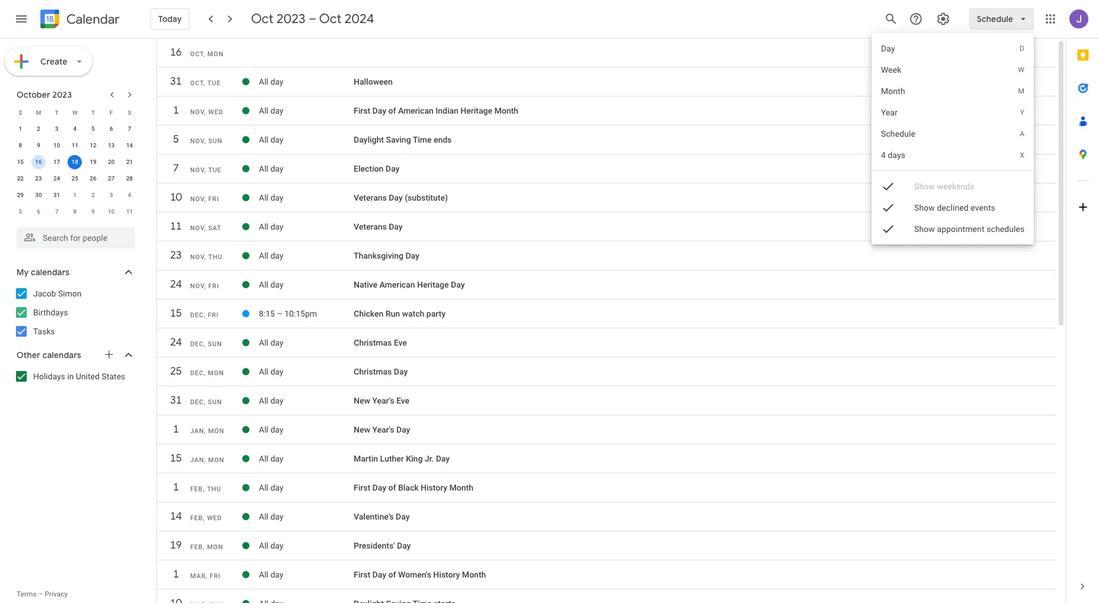 Task type: describe. For each thing, give the bounding box(es) containing it.
all for valentine's day
[[259, 513, 268, 522]]

31 for new year's eve
[[170, 394, 181, 408]]

halloween
[[354, 77, 393, 87]]

november 11 element
[[122, 205, 137, 219]]

all day cell for thanksgiving day
[[259, 247, 354, 265]]

history for women's
[[433, 571, 460, 580]]

halloween button
[[354, 77, 393, 87]]

all day cell for presidents' day
[[259, 537, 354, 556]]

day for halloween
[[270, 77, 284, 87]]

tue for 7
[[208, 167, 222, 174]]

fri for 15
[[208, 312, 219, 319]]

2 1 row from the top
[[157, 420, 1057, 447]]

november 5 element
[[13, 205, 27, 219]]

11 element
[[68, 139, 82, 153]]

all for first day of women's history month
[[259, 571, 268, 580]]

nov for 7
[[190, 167, 204, 174]]

valentine's day button
[[354, 513, 410, 522]]

w inside menu item
[[1018, 66, 1025, 74]]

daylight saving time ends
[[354, 135, 452, 145]]

all day for halloween
[[259, 77, 284, 87]]

5 for november 5 element
[[19, 209, 22, 215]]

2 horizontal spatial –
[[309, 11, 316, 27]]

0 horizontal spatial 4
[[73, 126, 77, 132]]

10 row
[[157, 187, 1057, 215]]

show appointment schedules
[[914, 225, 1025, 234]]

create button
[[5, 47, 92, 76]]

of for women's
[[388, 571, 396, 580]]

23 link
[[165, 245, 187, 267]]

19 link
[[165, 536, 187, 557]]

mar , fri
[[190, 573, 221, 581]]

declined
[[937, 203, 968, 213]]

october 2023 grid
[[11, 104, 139, 220]]

all for halloween
[[259, 77, 268, 87]]

jacob simon
[[33, 289, 82, 299]]

dec , fri
[[190, 312, 219, 319]]

31 link for halloween
[[165, 71, 187, 92]]

3 1 row from the top
[[157, 478, 1057, 505]]

18 cell
[[66, 154, 84, 171]]

row containing 29
[[11, 187, 139, 204]]

thanksgiving day button
[[354, 251, 419, 261]]

31 for halloween
[[170, 75, 181, 88]]

, for first day of black history month
[[203, 486, 205, 494]]

november 6 element
[[31, 205, 46, 219]]

row containing 15
[[11, 154, 139, 171]]

10 for november 10 element
[[108, 209, 115, 215]]

16 element
[[31, 155, 46, 169]]

day inside menu item
[[881, 44, 895, 53]]

11 for the "november 11" element
[[126, 209, 133, 215]]

all day for election day
[[259, 164, 284, 174]]

20 element
[[104, 155, 118, 169]]

13 element
[[104, 139, 118, 153]]

14 for 14 link
[[170, 510, 181, 524]]

24 link for native
[[165, 274, 187, 296]]

11 row
[[157, 216, 1057, 244]]

16 cell
[[29, 154, 48, 171]]

veterans day button
[[354, 222, 403, 232]]

presidents'
[[354, 542, 395, 551]]

22 element
[[13, 172, 27, 186]]

14 element
[[122, 139, 137, 153]]

day inside 24 row
[[451, 280, 465, 290]]

today
[[158, 14, 182, 24]]

1 t from the left
[[55, 109, 59, 116]]

1 check checkbox item from the top
[[871, 176, 1034, 197]]

1 horizontal spatial 6
[[110, 126, 113, 132]]

day for christmas eve
[[270, 338, 284, 348]]

17
[[53, 159, 60, 165]]

oct 2023 – oct 2024
[[251, 11, 374, 27]]

create
[[40, 56, 67, 67]]

25 for 25 link
[[170, 365, 181, 379]]

events
[[971, 203, 995, 213]]

all day for martin luther king jr. day
[[259, 454, 284, 464]]

1 horizontal spatial 7
[[128, 126, 131, 132]]

show declined events
[[914, 203, 995, 213]]

schedule inside menu item
[[881, 129, 915, 139]]

king
[[406, 454, 423, 464]]

christmas day button
[[354, 367, 408, 377]]

jan , mon for 15
[[190, 457, 224, 465]]

23 for '23' link
[[170, 249, 181, 263]]

nov , wed
[[190, 108, 223, 116]]

all day cell for new year's day
[[259, 421, 354, 440]]

all day for new year's eve
[[259, 396, 284, 406]]

watch
[[402, 309, 424, 319]]

oct for oct , tue
[[190, 79, 203, 87]]

day for veterans day (substitute)
[[389, 193, 403, 203]]

day for valentine's day
[[270, 513, 284, 522]]

2 s from the left
[[128, 109, 131, 116]]

1 1 row from the top
[[157, 100, 1057, 127]]

year
[[881, 108, 898, 117]]

sun for 24
[[208, 341, 222, 348]]

x
[[1020, 151, 1025, 159]]

day for first day of american indian heritage month
[[270, 106, 284, 116]]

election
[[354, 164, 384, 174]]

terms link
[[17, 591, 37, 599]]

1 horizontal spatial 9
[[91, 209, 95, 215]]

19 row
[[157, 536, 1057, 563]]

week menu item
[[871, 59, 1034, 81]]

30 element
[[31, 188, 46, 203]]

12
[[90, 142, 96, 149]]

row containing s
[[11, 104, 139, 121]]

year menu item
[[871, 102, 1034, 123]]

, for daylight saving time ends
[[204, 137, 206, 145]]

0 horizontal spatial 8
[[19, 142, 22, 149]]

united
[[76, 372, 100, 382]]

of for black
[[388, 484, 396, 493]]

my calendars
[[17, 267, 70, 278]]

show for show appointment schedules
[[914, 225, 935, 234]]

Search for people text field
[[24, 228, 128, 249]]

native
[[354, 280, 378, 290]]

dec for 15
[[190, 312, 204, 319]]

nov , tue
[[190, 167, 222, 174]]

m for s
[[36, 109, 41, 116]]

23 row
[[157, 245, 1057, 273]]

native american heritage day button
[[354, 280, 465, 290]]

holidays
[[33, 372, 65, 382]]

1 15 row from the top
[[157, 303, 1057, 331]]

2 15 row from the top
[[157, 449, 1057, 476]]

jr.
[[425, 454, 434, 464]]

day for veterans day
[[270, 222, 284, 232]]

, for native american heritage day
[[204, 283, 206, 290]]

party
[[427, 309, 446, 319]]

month inside month 'menu item'
[[881, 87, 905, 96]]

schedule inside dropdown button
[[977, 14, 1013, 24]]

women's
[[398, 571, 431, 580]]

day for first day of american indian heritage month
[[372, 106, 386, 116]]

simon
[[58, 289, 82, 299]]

first day of black history month
[[354, 484, 473, 493]]

0 horizontal spatial 9
[[37, 142, 40, 149]]

11 for 11 link
[[170, 220, 181, 233]]

veterans day (substitute) button
[[354, 193, 448, 203]]

28
[[126, 175, 133, 182]]

, for election day
[[204, 167, 206, 174]]

4 days
[[881, 151, 905, 160]]

2 check checkbox item from the top
[[871, 197, 1034, 219]]

7 for "november 7" element
[[55, 209, 58, 215]]

all day for presidents' day
[[259, 542, 284, 551]]

thanksgiving
[[354, 251, 403, 261]]

nov , sat
[[190, 225, 222, 232]]

main drawer image
[[14, 12, 28, 26]]

fri for 24
[[208, 283, 219, 290]]

first day of women's history month
[[354, 571, 486, 580]]

eve inside 24 row
[[394, 338, 407, 348]]

november 1 element
[[68, 188, 82, 203]]

1 31 row from the top
[[157, 71, 1057, 98]]

eve inside the 31 row
[[396, 396, 410, 406]]

mon for 19
[[207, 544, 223, 552]]

24 for native
[[170, 278, 181, 292]]

18
[[72, 159, 78, 165]]

1 vertical spatial 3
[[110, 192, 113, 199]]

calendars for my calendars
[[31, 267, 70, 278]]

all for thanksgiving day
[[259, 251, 268, 261]]

valentine's day
[[354, 513, 410, 522]]

15 for 8:15 – 10:15pm
[[170, 307, 181, 321]]

17 element
[[50, 155, 64, 169]]

1 vertical spatial american
[[380, 280, 415, 290]]

heritage inside 24 row
[[417, 280, 449, 290]]

calendar heading
[[64, 11, 120, 28]]

day for presidents' day
[[270, 542, 284, 551]]

day for new year's day
[[270, 425, 284, 435]]

, for first day of american indian heritage month
[[204, 108, 206, 116]]

check for show declined events
[[881, 201, 895, 215]]

nov , sun
[[190, 137, 222, 145]]

first day of american indian heritage month button
[[354, 106, 518, 116]]

1 vertical spatial 8
[[73, 209, 77, 215]]

mon for 15
[[208, 457, 224, 465]]

0 vertical spatial 2
[[37, 126, 40, 132]]

all day for thanksgiving day
[[259, 251, 284, 261]]

christmas eve button
[[354, 338, 407, 348]]

all for new year's day
[[259, 425, 268, 435]]

nov , thu
[[190, 254, 222, 261]]

4 days menu item
[[871, 145, 1034, 166]]

all for daylight saving time ends
[[259, 135, 268, 145]]

, for chicken run watch party
[[204, 312, 206, 319]]

feb for 1
[[190, 486, 203, 494]]

all day cell for veterans day (substitute)
[[259, 188, 354, 207]]

new year's day
[[354, 425, 410, 435]]

10 link
[[165, 187, 187, 209]]

7 row
[[157, 158, 1057, 185]]

jacob
[[33, 289, 56, 299]]

november 9 element
[[86, 205, 100, 219]]

other calendars
[[17, 350, 81, 361]]

jan for 1
[[190, 428, 204, 436]]

all day cell for christmas eve
[[259, 334, 354, 353]]

feb , thu
[[190, 486, 221, 494]]

nov for 24
[[190, 283, 204, 290]]

day for martin luther king jr. day
[[270, 454, 284, 464]]

daylight
[[354, 135, 384, 145]]

all for christmas day
[[259, 367, 268, 377]]

terms
[[17, 591, 37, 599]]

american inside 1 'row'
[[398, 106, 434, 116]]

26 element
[[86, 172, 100, 186]]

29
[[17, 192, 24, 199]]

election day
[[354, 164, 400, 174]]

all day cell for valentine's day
[[259, 508, 354, 527]]

sat
[[208, 225, 222, 232]]

grid containing 16
[[157, 39, 1057, 604]]

29 element
[[13, 188, 27, 203]]

2 31 row from the top
[[157, 391, 1057, 418]]

show weekends
[[914, 182, 974, 191]]

veterans day (substitute)
[[354, 193, 448, 203]]

1 link for first day of black history month
[[165, 478, 187, 499]]

native american heritage day
[[354, 280, 465, 290]]

10 element
[[50, 139, 64, 153]]

24 link for christmas
[[165, 332, 187, 354]]

martin
[[354, 454, 378, 464]]

oct , mon
[[190, 50, 224, 58]]

8:15 – 10:15pm cell
[[259, 305, 354, 324]]

saving
[[386, 135, 411, 145]]

daylight saving time ends button
[[354, 135, 452, 145]]

oct , tue
[[190, 79, 221, 87]]

mon for 16
[[207, 50, 224, 58]]

4 for november 4 element
[[128, 192, 131, 199]]

dec , sun for 24
[[190, 341, 222, 348]]

chicken run watch party button
[[354, 309, 446, 319]]

all day cell for new year's eve
[[259, 392, 354, 411]]

0 vertical spatial 5
[[91, 126, 95, 132]]

states
[[102, 372, 125, 382]]

1 vertical spatial 2
[[91, 192, 95, 199]]

dec , mon
[[190, 370, 224, 377]]

show for show declined events
[[914, 203, 935, 213]]

8:15 – 10:15pm
[[259, 309, 317, 319]]

holidays in united states
[[33, 372, 125, 382]]

settings menu image
[[936, 12, 950, 26]]

ends
[[434, 135, 452, 145]]

nov for 5
[[190, 137, 204, 145]]

christmas day
[[354, 367, 408, 377]]

31 link for new year's eve
[[165, 391, 187, 412]]

3 check checkbox item from the top
[[871, 219, 1034, 240]]

nov for 11
[[190, 225, 204, 232]]

10 for 10 link
[[170, 191, 181, 204]]

row containing 8
[[11, 137, 139, 154]]

mar
[[190, 573, 206, 581]]

wed for 1
[[208, 108, 223, 116]]



Task type: locate. For each thing, give the bounding box(es) containing it.
16 left the oct , mon
[[170, 46, 181, 59]]

23 for 23 element
[[35, 175, 42, 182]]

2 vertical spatial 5
[[19, 209, 22, 215]]

year's for 31
[[372, 396, 394, 406]]

nov inside 24 row
[[190, 283, 204, 290]]

11 up 18
[[72, 142, 78, 149]]

13 all day cell from the top
[[259, 450, 354, 469]]

martin luther king jr. day
[[354, 454, 450, 464]]

0 horizontal spatial 16
[[35, 159, 42, 165]]

s down october at the left
[[19, 109, 22, 116]]

1 horizontal spatial heritage
[[461, 106, 492, 116]]

veterans
[[354, 193, 387, 203], [354, 222, 387, 232]]

veterans down the election
[[354, 193, 387, 203]]

veterans inside "10" row
[[354, 193, 387, 203]]

day for thanksgiving day
[[406, 251, 419, 261]]

other calendars button
[[2, 346, 147, 365]]

0 horizontal spatial 23
[[35, 175, 42, 182]]

add other calendars image
[[103, 349, 115, 361]]

w inside row
[[72, 109, 78, 116]]

31 down 25 link
[[170, 394, 181, 408]]

dec down dec , fri
[[190, 341, 204, 348]]

1 down 25 element
[[73, 192, 77, 199]]

all day inside 11 "row"
[[259, 222, 284, 232]]

2 24 row from the top
[[157, 332, 1057, 360]]

, inside 5 row
[[204, 137, 206, 145]]

all inside 11 "row"
[[259, 222, 268, 232]]

31 row up 5 row
[[157, 71, 1057, 98]]

row containing 22
[[11, 171, 139, 187]]

7 down 31 element
[[55, 209, 58, 215]]

all inside "14" row
[[259, 513, 268, 522]]

2 31 link from the top
[[165, 391, 187, 412]]

nov , fri right 10 link
[[190, 196, 219, 203]]

1 horizontal spatial schedule
[[977, 14, 1013, 24]]

dec for 24
[[190, 341, 204, 348]]

day inside 25 row
[[394, 367, 408, 377]]

1 vertical spatial sun
[[208, 341, 222, 348]]

wed for 14
[[207, 515, 222, 523]]

16
[[170, 46, 181, 59], [35, 159, 42, 165]]

day for new year's eve
[[270, 396, 284, 406]]

all for presidents' day
[[259, 542, 268, 551]]

0 vertical spatial –
[[309, 11, 316, 27]]

0 horizontal spatial t
[[55, 109, 59, 116]]

2 horizontal spatial 4
[[881, 151, 886, 160]]

mon inside 19 row
[[207, 544, 223, 552]]

2 vertical spatial feb
[[190, 544, 203, 552]]

2 vertical spatial 7
[[55, 209, 58, 215]]

of for american
[[388, 106, 396, 116]]

16 for 16 element
[[35, 159, 42, 165]]

november 10 element
[[104, 205, 118, 219]]

2 christmas from the top
[[354, 367, 392, 377]]

privacy
[[45, 591, 68, 599]]

1 vertical spatial 4
[[881, 151, 886, 160]]

8 up 15 element
[[19, 142, 22, 149]]

8 down november 1 element
[[73, 209, 77, 215]]

24 up 25 link
[[170, 336, 181, 350]]

1 christmas from the top
[[354, 338, 392, 348]]

0 vertical spatial first
[[354, 106, 370, 116]]

mon right 25 link
[[208, 370, 224, 377]]

1 for first day of black history month
[[173, 481, 178, 495]]

– right terms "link"
[[38, 591, 43, 599]]

1 vertical spatial m
[[36, 109, 41, 116]]

all day cell inside "10" row
[[259, 188, 354, 207]]

1 vertical spatial 24 row
[[157, 332, 1057, 360]]

oct inside the 31 row
[[190, 79, 203, 87]]

all inside 25 row
[[259, 367, 268, 377]]

8 all day from the top
[[259, 280, 284, 290]]

– inside cell
[[277, 309, 282, 319]]

day inside "10" row
[[389, 193, 403, 203]]

24 inside "october 2023" grid
[[53, 175, 60, 182]]

october
[[17, 89, 50, 100]]

new for 1
[[354, 425, 370, 435]]

–
[[309, 11, 316, 27], [277, 309, 282, 319], [38, 591, 43, 599]]

2 1 link from the top
[[165, 420, 187, 441]]

19 inside 19 link
[[170, 539, 181, 553]]

3 all from the top
[[259, 135, 268, 145]]

american
[[398, 106, 434, 116], [380, 280, 415, 290]]

0 vertical spatial jan
[[190, 428, 204, 436]]

all day cell for martin luther king jr. day
[[259, 450, 354, 469]]

check checkbox item down declined
[[871, 219, 1034, 240]]

3 all day from the top
[[259, 135, 284, 145]]

1 row
[[157, 100, 1057, 127], [157, 420, 1057, 447], [157, 478, 1057, 505], [157, 565, 1057, 592]]

1 up 15 element
[[19, 126, 22, 132]]

3 day from the top
[[270, 135, 284, 145]]

1 horizontal spatial 5
[[91, 126, 95, 132]]

all day inside 5 row
[[259, 135, 284, 145]]

15 all from the top
[[259, 513, 268, 522]]

1 vertical spatial 9
[[91, 209, 95, 215]]

1 vertical spatial 31 row
[[157, 391, 1057, 418]]

1 left 'mar'
[[173, 568, 178, 582]]

thu up feb , wed
[[207, 486, 221, 494]]

nov down "oct , tue"
[[190, 108, 204, 116]]

25 element
[[68, 172, 82, 186]]

17 all day from the top
[[259, 571, 284, 580]]

schedule menu item
[[871, 123, 1034, 145]]

heritage inside 1 'row'
[[461, 106, 492, 116]]

day inside 19 row
[[397, 542, 411, 551]]

23 inside grid
[[35, 175, 42, 182]]

sun for 31
[[208, 399, 222, 407]]

3 of from the top
[[388, 571, 396, 580]]

1 link left 'mar'
[[165, 565, 187, 586]]

17 all from the top
[[259, 571, 268, 580]]

veterans day
[[354, 222, 403, 232]]

christmas inside 25 row
[[354, 367, 392, 377]]

all inside the 7 "row"
[[259, 164, 268, 174]]

feb inside 19 row
[[190, 544, 203, 552]]

new year's eve
[[354, 396, 410, 406]]

2 dec from the top
[[190, 341, 204, 348]]

history right black at the bottom
[[421, 484, 447, 493]]

8 all day cell from the top
[[259, 276, 354, 295]]

all day cell for first day of american indian heritage month
[[259, 101, 354, 120]]

14 day from the top
[[270, 484, 284, 493]]

– for 8:15 – 10:15pm
[[277, 309, 282, 319]]

1 vertical spatial 11
[[126, 209, 133, 215]]

christmas down chicken
[[354, 338, 392, 348]]

nov inside the 7 "row"
[[190, 167, 204, 174]]

mon down dec , mon on the left bottom of page
[[208, 428, 224, 436]]

5 all day from the top
[[259, 193, 284, 203]]

day for first day of women's history month
[[270, 571, 284, 580]]

2 vertical spatial –
[[38, 591, 43, 599]]

1 feb from the top
[[190, 486, 203, 494]]

heritage up party
[[417, 280, 449, 290]]

2 t from the left
[[91, 109, 95, 116]]

15 inside row
[[17, 159, 24, 165]]

show for show weekends
[[914, 182, 935, 191]]

0 vertical spatial christmas
[[354, 338, 392, 348]]

history right women's
[[433, 571, 460, 580]]

1 vertical spatial 2023
[[52, 89, 72, 100]]

1 nov , fri from the top
[[190, 196, 219, 203]]

31 down 24 element
[[53, 192, 60, 199]]

1 vertical spatial veterans
[[354, 222, 387, 232]]

1 vertical spatial new
[[354, 425, 370, 435]]

, inside 19 row
[[203, 544, 205, 552]]

0 horizontal spatial heritage
[[417, 280, 449, 290]]

15 all day from the top
[[259, 513, 284, 522]]

1 horizontal spatial m
[[1018, 87, 1025, 95]]

fri
[[208, 196, 219, 203], [208, 283, 219, 290], [208, 312, 219, 319], [210, 573, 221, 581]]

calendar element
[[38, 7, 120, 33]]

all day cell for halloween
[[259, 72, 354, 91]]

3 check from the top
[[881, 222, 895, 236]]

first for first day of black history month
[[354, 484, 370, 493]]

1 day from the top
[[270, 77, 284, 87]]

3 show from the top
[[914, 225, 935, 234]]

2 all day from the top
[[259, 106, 284, 116]]

day for native american heritage day
[[270, 280, 284, 290]]

october 2023
[[17, 89, 72, 100]]

2 year's from the top
[[372, 425, 394, 435]]

fri for 1
[[210, 573, 221, 581]]

1 jan , mon from the top
[[190, 428, 224, 436]]

7 all from the top
[[259, 251, 268, 261]]

5 row
[[157, 129, 1057, 156]]

0 horizontal spatial 10
[[53, 142, 60, 149]]

0 vertical spatial 24 row
[[157, 274, 1057, 302]]

all for first day of black history month
[[259, 484, 268, 493]]

10:15pm
[[284, 309, 317, 319]]

16 up 23 element
[[35, 159, 42, 165]]

2 vertical spatial check
[[881, 222, 895, 236]]

2024
[[345, 11, 374, 27]]

4 nov from the top
[[190, 196, 204, 203]]

8:15
[[259, 309, 275, 319]]

1 dec , sun from the top
[[190, 341, 222, 348]]

dec , sun inside the 31 row
[[190, 399, 222, 407]]

day for election day
[[270, 164, 284, 174]]

10 up "17"
[[53, 142, 60, 149]]

black
[[398, 484, 419, 493]]

, for christmas eve
[[204, 341, 206, 348]]

1 vertical spatial history
[[433, 571, 460, 580]]

history for black
[[421, 484, 447, 493]]

31 link down 16 link
[[165, 71, 187, 92]]

, inside 11 "row"
[[204, 225, 206, 232]]

15 row
[[157, 303, 1057, 331], [157, 449, 1057, 476]]

18, today element
[[68, 155, 82, 169]]

feb right 19 link
[[190, 544, 203, 552]]

16 inside 16 element
[[35, 159, 42, 165]]

day for first day of women's history month
[[372, 571, 386, 580]]

1 vertical spatial tue
[[208, 167, 222, 174]]

2 up 16 element
[[37, 126, 40, 132]]

7 down 5 link
[[173, 162, 178, 175]]

day inside 11 "row"
[[389, 222, 403, 232]]

1 vertical spatial 31 link
[[165, 391, 187, 412]]

14 all from the top
[[259, 484, 268, 493]]

23 element
[[31, 172, 46, 186]]

1 link
[[165, 100, 187, 121], [165, 420, 187, 441], [165, 478, 187, 499], [165, 565, 187, 586]]

2 all from the top
[[259, 106, 268, 116]]

m inside 'menu item'
[[1018, 87, 1025, 95]]

5 for 5 link
[[173, 133, 178, 146]]

4 down 28 'element'
[[128, 192, 131, 199]]

7 link
[[165, 158, 187, 180]]

day for first day of black history month
[[372, 484, 386, 493]]

17 all day cell from the top
[[259, 566, 354, 585]]

all day cell for first day of black history month
[[259, 479, 354, 498]]

2 horizontal spatial 5
[[173, 133, 178, 146]]

1 vertical spatial 6
[[37, 209, 40, 215]]

sun inside the 31 row
[[208, 399, 222, 407]]

2 dec , sun from the top
[[190, 399, 222, 407]]

13
[[108, 142, 115, 149]]

all day for first day of black history month
[[259, 484, 284, 493]]

day
[[881, 44, 895, 53], [372, 106, 386, 116], [386, 164, 400, 174], [389, 193, 403, 203], [389, 222, 403, 232], [406, 251, 419, 261], [451, 280, 465, 290], [394, 367, 408, 377], [396, 425, 410, 435], [436, 454, 450, 464], [372, 484, 386, 493], [396, 513, 410, 522], [397, 542, 411, 551], [372, 571, 386, 580]]

7 up 14 element
[[128, 126, 131, 132]]

, inside "10" row
[[204, 196, 206, 203]]

2
[[37, 126, 40, 132], [91, 192, 95, 199]]

all day inside 19 row
[[259, 542, 284, 551]]

my
[[17, 267, 29, 278]]

first down martin
[[354, 484, 370, 493]]

2 jan , mon from the top
[[190, 457, 224, 465]]

calendar
[[66, 11, 120, 28]]

day for christmas day
[[394, 367, 408, 377]]

2 vertical spatial of
[[388, 571, 396, 580]]

christmas for 24
[[354, 338, 392, 348]]

all for new year's eve
[[259, 396, 268, 406]]

presidents' day button
[[354, 542, 411, 551]]

0 vertical spatial dec , sun
[[190, 341, 222, 348]]

, for presidents' day
[[203, 544, 205, 552]]

1 dec from the top
[[190, 312, 204, 319]]

14 all day from the top
[[259, 484, 284, 493]]

1 24 row from the top
[[157, 274, 1057, 302]]

24 for christmas
[[170, 336, 181, 350]]

nov , fri
[[190, 196, 219, 203], [190, 283, 219, 290]]

all day cell inside 23 row
[[259, 247, 354, 265]]

dec right 25 link
[[190, 370, 204, 377]]

10 day from the top
[[270, 367, 284, 377]]

day for valentine's day
[[396, 513, 410, 522]]

4 1 row from the top
[[157, 565, 1057, 592]]

1 all day cell from the top
[[259, 72, 354, 91]]

7 inside "row"
[[173, 162, 178, 175]]

menu containing check
[[871, 33, 1034, 245]]

0 vertical spatial 31
[[170, 75, 181, 88]]

all inside "10" row
[[259, 193, 268, 203]]

november 2 element
[[86, 188, 100, 203]]

nov right 7 link
[[190, 167, 204, 174]]

2 nov , fri from the top
[[190, 283, 219, 290]]

first day of american indian heritage month
[[354, 106, 518, 116]]

, for veterans day (substitute)
[[204, 196, 206, 203]]

5 up 12
[[91, 126, 95, 132]]

day inside the 7 "row"
[[270, 164, 284, 174]]

0 horizontal spatial s
[[19, 109, 22, 116]]

19 down 12 element
[[90, 159, 96, 165]]

14 for 14 element
[[126, 142, 133, 149]]

12 all from the top
[[259, 425, 268, 435]]

6
[[110, 126, 113, 132], [37, 209, 40, 215]]

4
[[73, 126, 77, 132], [881, 151, 886, 160], [128, 192, 131, 199]]

None search field
[[0, 223, 147, 249]]

tue inside the 7 "row"
[[208, 167, 222, 174]]

calendars inside "dropdown button"
[[42, 350, 81, 361]]

w up 11 element at the top left
[[72, 109, 78, 116]]

23
[[35, 175, 42, 182], [170, 249, 181, 263]]

nov , fri up dec , fri
[[190, 283, 219, 290]]

31 inside "october 2023" grid
[[53, 192, 60, 199]]

mon inside 1 'row'
[[208, 428, 224, 436]]

sun inside 5 row
[[208, 137, 222, 145]]

15 element
[[13, 155, 27, 169]]

calendars for other calendars
[[42, 350, 81, 361]]

new year's eve button
[[354, 396, 410, 406]]

1 31 link from the top
[[165, 71, 187, 92]]

1 vertical spatial calendars
[[42, 350, 81, 361]]

11 down november 4 element
[[126, 209, 133, 215]]

25
[[72, 175, 78, 182], [170, 365, 181, 379]]

1 link for first day of american indian heritage month
[[165, 100, 187, 121]]

14 link
[[165, 507, 187, 528]]

day inside "14" row
[[270, 513, 284, 522]]

1 horizontal spatial t
[[91, 109, 95, 116]]

schedule button
[[969, 5, 1034, 33]]

1 up 14 link
[[173, 481, 178, 495]]

of
[[388, 106, 396, 116], [388, 484, 396, 493], [388, 571, 396, 580]]

m inside row
[[36, 109, 41, 116]]

row group
[[11, 121, 139, 220]]

0 vertical spatial 10
[[53, 142, 60, 149]]

schedule
[[977, 14, 1013, 24], [881, 129, 915, 139]]

2 vertical spatial 4
[[128, 192, 131, 199]]

all day inside the 7 "row"
[[259, 164, 284, 174]]

25 link
[[165, 361, 187, 383]]

2 feb from the top
[[190, 515, 203, 523]]

0 horizontal spatial 14
[[126, 142, 133, 149]]

appointment
[[937, 225, 984, 234]]

year's for 1
[[372, 425, 394, 435]]

0 vertical spatial feb
[[190, 486, 203, 494]]

2023 for october
[[52, 89, 72, 100]]

16 all from the top
[[259, 542, 268, 551]]

new up martin
[[354, 425, 370, 435]]

27 element
[[104, 172, 118, 186]]

25 down 18, today element
[[72, 175, 78, 182]]

all day for new year's day
[[259, 425, 284, 435]]

thu for 23
[[208, 254, 222, 261]]

all day
[[259, 77, 284, 87], [259, 106, 284, 116], [259, 135, 284, 145], [259, 164, 284, 174], [259, 193, 284, 203], [259, 222, 284, 232], [259, 251, 284, 261], [259, 280, 284, 290], [259, 338, 284, 348], [259, 367, 284, 377], [259, 396, 284, 406], [259, 425, 284, 435], [259, 454, 284, 464], [259, 484, 284, 493], [259, 513, 284, 522], [259, 542, 284, 551], [259, 571, 284, 580]]

row containing 1
[[11, 121, 139, 137]]

0 horizontal spatial 6
[[37, 209, 40, 215]]

wed up feb , mon
[[207, 515, 222, 523]]

2 day from the top
[[270, 106, 284, 116]]

0 vertical spatial calendars
[[31, 267, 70, 278]]

1 1 link from the top
[[165, 100, 187, 121]]

4 left days
[[881, 151, 886, 160]]

nov inside 1 'row'
[[190, 108, 204, 116]]

, for halloween
[[203, 79, 205, 87]]

11 day from the top
[[270, 396, 284, 406]]

wed inside 1 'row'
[[208, 108, 223, 116]]

t
[[55, 109, 59, 116], [91, 109, 95, 116]]

, for thanksgiving day
[[204, 254, 206, 261]]

5 nov from the top
[[190, 225, 204, 232]]

new
[[354, 396, 370, 406], [354, 425, 370, 435]]

14 all day cell from the top
[[259, 479, 354, 498]]

wed
[[208, 108, 223, 116], [207, 515, 222, 523]]

1 horizontal spatial s
[[128, 109, 131, 116]]

show
[[914, 182, 935, 191], [914, 203, 935, 213], [914, 225, 935, 234]]

chicken run watch party
[[354, 309, 446, 319]]

november 4 element
[[122, 188, 137, 203]]

2 vertical spatial show
[[914, 225, 935, 234]]

24 row
[[157, 274, 1057, 302], [157, 332, 1057, 360]]

1 row up 5 row
[[157, 100, 1057, 127]]

2 vertical spatial first
[[354, 571, 370, 580]]

all day inside "10" row
[[259, 193, 284, 203]]

1 horizontal spatial 16
[[170, 46, 181, 59]]

schedule up day menu item
[[977, 14, 1013, 24]]

m down october at the left
[[36, 109, 41, 116]]

d
[[1020, 44, 1025, 53]]

1 vertical spatial heritage
[[417, 280, 449, 290]]

1 vertical spatial schedule
[[881, 129, 915, 139]]

8 all from the top
[[259, 280, 268, 290]]

oct for oct , mon
[[190, 50, 203, 58]]

5 all day cell from the top
[[259, 188, 354, 207]]

year's up new year's day
[[372, 396, 394, 406]]

3
[[55, 126, 58, 132], [110, 192, 113, 199]]

1 row down 25 row
[[157, 420, 1057, 447]]

0 vertical spatial 31 row
[[157, 71, 1057, 98]]

row containing 5
[[11, 204, 139, 220]]

1 year's from the top
[[372, 396, 394, 406]]

5 up 7 link
[[173, 133, 178, 146]]

19 inside "19" element
[[90, 159, 96, 165]]

3 feb from the top
[[190, 544, 203, 552]]

16 inside 16 link
[[170, 46, 181, 59]]

dec down nov , thu
[[190, 312, 204, 319]]

nov right 5 link
[[190, 137, 204, 145]]

menu
[[871, 33, 1034, 245]]

1 vertical spatial 24 link
[[165, 332, 187, 354]]

1 first from the top
[[354, 106, 370, 116]]

25 inside "october 2023" grid
[[72, 175, 78, 182]]

0 vertical spatial eve
[[394, 338, 407, 348]]

31 row
[[157, 71, 1057, 98], [157, 391, 1057, 418]]

5 link
[[165, 129, 187, 151]]

25 row
[[157, 361, 1057, 389]]

2023
[[277, 11, 306, 27], [52, 89, 72, 100]]

time
[[413, 135, 432, 145]]

24 link up 25 link
[[165, 332, 187, 354]]

3 down 27 "element" at left top
[[110, 192, 113, 199]]

3 1 link from the top
[[165, 478, 187, 499]]

thu inside 1 'row'
[[207, 486, 221, 494]]

other
[[17, 350, 40, 361]]

6 all day cell from the top
[[259, 217, 354, 236]]

0 vertical spatial 14
[[126, 142, 133, 149]]

new down christmas day
[[354, 396, 370, 406]]

dec , sun
[[190, 341, 222, 348], [190, 399, 222, 407]]

all day cell for christmas day
[[259, 363, 354, 382]]

1 vertical spatial eve
[[396, 396, 410, 406]]

9 all day cell from the top
[[259, 334, 354, 353]]

6 all from the top
[[259, 222, 268, 232]]

all day cell for election day
[[259, 159, 354, 178]]

, for valentine's day
[[203, 515, 205, 523]]

day for daylight saving time ends
[[270, 135, 284, 145]]

12 all day from the top
[[259, 425, 284, 435]]

jan , mon inside 1 'row'
[[190, 428, 224, 436]]

2 vertical spatial 31
[[170, 394, 181, 408]]

4 up 11 element at the top left
[[73, 126, 77, 132]]

day inside the 7 "row"
[[386, 164, 400, 174]]

dec down dec , mon on the left bottom of page
[[190, 399, 204, 407]]

3 dec from the top
[[190, 370, 204, 377]]

1 row up "14" row
[[157, 478, 1057, 505]]

0 horizontal spatial schedule
[[881, 129, 915, 139]]

nov , fri inside "10" row
[[190, 196, 219, 203]]

4 all from the top
[[259, 164, 268, 174]]

14 inside 14 link
[[170, 510, 181, 524]]

feb , mon
[[190, 544, 223, 552]]

0 vertical spatial heritage
[[461, 106, 492, 116]]

all day cell
[[259, 72, 354, 91], [259, 101, 354, 120], [259, 130, 354, 149], [259, 159, 354, 178], [259, 188, 354, 207], [259, 217, 354, 236], [259, 247, 354, 265], [259, 276, 354, 295], [259, 334, 354, 353], [259, 363, 354, 382], [259, 392, 354, 411], [259, 421, 354, 440], [259, 450, 354, 469], [259, 479, 354, 498], [259, 508, 354, 527], [259, 537, 354, 556], [259, 566, 354, 585]]

0 vertical spatial wed
[[208, 108, 223, 116]]

all day for veterans day (substitute)
[[259, 193, 284, 203]]

my calendars list
[[2, 284, 147, 341]]

10 all day cell from the top
[[259, 363, 354, 382]]

wed inside "14" row
[[207, 515, 222, 523]]

all day inside 25 row
[[259, 367, 284, 377]]

, for first day of women's history month
[[206, 573, 208, 581]]

1 check from the top
[[881, 180, 895, 194]]

10 all day from the top
[[259, 367, 284, 377]]

nov inside 11 "row"
[[190, 225, 204, 232]]

dec inside the 31 row
[[190, 399, 204, 407]]

– for terms – privacy
[[38, 591, 43, 599]]

1 vertical spatial 15 row
[[157, 449, 1057, 476]]

– right 8:15
[[277, 309, 282, 319]]

1 all from the top
[[259, 77, 268, 87]]

6 down 30 element
[[37, 209, 40, 215]]

0 vertical spatial year's
[[372, 396, 394, 406]]

1 horizontal spatial 4
[[128, 192, 131, 199]]

11 all from the top
[[259, 396, 268, 406]]

0 vertical spatial 7
[[128, 126, 131, 132]]

check checkbox item
[[871, 176, 1034, 197], [871, 197, 1034, 219], [871, 219, 1034, 240]]

2 show from the top
[[914, 203, 935, 213]]

0 vertical spatial 4
[[73, 126, 77, 132]]

31
[[170, 75, 181, 88], [53, 192, 60, 199], [170, 394, 181, 408]]

nov inside 5 row
[[190, 137, 204, 145]]

thu down "sat"
[[208, 254, 222, 261]]

9 down the november 2 element
[[91, 209, 95, 215]]

6 day from the top
[[270, 222, 284, 232]]

tue down the oct , mon
[[207, 79, 221, 87]]

all day for valentine's day
[[259, 513, 284, 522]]

0 vertical spatial american
[[398, 106, 434, 116]]

row
[[11, 104, 139, 121], [11, 121, 139, 137], [11, 137, 139, 154], [11, 154, 139, 171], [11, 171, 139, 187], [11, 187, 139, 204], [11, 204, 139, 220], [157, 595, 1057, 604]]

4 day from the top
[[270, 164, 284, 174]]

15
[[17, 159, 24, 165], [170, 307, 181, 321], [170, 452, 181, 466]]

dec
[[190, 312, 204, 319], [190, 341, 204, 348], [190, 370, 204, 377], [190, 399, 204, 407]]

american up the chicken run watch party button
[[380, 280, 415, 290]]

0 horizontal spatial 3
[[55, 126, 58, 132]]

fri inside 1 'row'
[[210, 573, 221, 581]]

19 for "19" element
[[90, 159, 96, 165]]

day inside 23 row
[[270, 251, 284, 261]]

26
[[90, 175, 96, 182]]

1 vertical spatial 14
[[170, 510, 181, 524]]

mon for 25
[[208, 370, 224, 377]]

1 horizontal spatial w
[[1018, 66, 1025, 74]]

show left appointment
[[914, 225, 935, 234]]

jan , mon
[[190, 428, 224, 436], [190, 457, 224, 465]]

13 day from the top
[[270, 454, 284, 464]]

tue inside the 31 row
[[207, 79, 221, 87]]

jan for 15
[[190, 457, 204, 465]]

eve
[[394, 338, 407, 348], [396, 396, 410, 406]]

all day cell inside 11 "row"
[[259, 217, 354, 236]]

eve up new year's day
[[396, 396, 410, 406]]

9 day from the top
[[270, 338, 284, 348]]

31 down 16 link
[[170, 75, 181, 88]]

2 new from the top
[[354, 425, 370, 435]]

nov for 1
[[190, 108, 204, 116]]

mon inside 25 row
[[208, 370, 224, 377]]

14 row
[[157, 507, 1057, 534]]

23 down 16 element
[[35, 175, 42, 182]]

dec , sun down dec , mon on the left bottom of page
[[190, 399, 222, 407]]

2 first from the top
[[354, 484, 370, 493]]

, inside the 7 "row"
[[204, 167, 206, 174]]

4 inside menu item
[[881, 151, 886, 160]]

1 24 link from the top
[[165, 274, 187, 296]]

1 down 25 link
[[173, 423, 178, 437]]

1 vertical spatial 5
[[173, 133, 178, 146]]

1 veterans from the top
[[354, 193, 387, 203]]

1 horizontal spatial 23
[[170, 249, 181, 263]]

16 day from the top
[[270, 542, 284, 551]]

all day inside "14" row
[[259, 513, 284, 522]]

jan , mon for 1
[[190, 428, 224, 436]]

m up y
[[1018, 87, 1025, 95]]

, inside "14" row
[[203, 515, 205, 523]]

nov inside "10" row
[[190, 196, 204, 203]]

christmas for 25
[[354, 367, 392, 377]]

luther
[[380, 454, 404, 464]]

4 all day cell from the top
[[259, 159, 354, 178]]

row group containing 1
[[11, 121, 139, 220]]

0 vertical spatial 15
[[17, 159, 24, 165]]

day inside 5 row
[[270, 135, 284, 145]]

0 vertical spatial 2023
[[277, 11, 306, 27]]

2 vertical spatial sun
[[208, 399, 222, 407]]

feb for 19
[[190, 544, 203, 552]]

dec , sun inside 24 row
[[190, 341, 222, 348]]

1 for new year's day
[[173, 423, 178, 437]]

2 veterans from the top
[[354, 222, 387, 232]]

1 vertical spatial 19
[[170, 539, 181, 553]]

6 all day from the top
[[259, 222, 284, 232]]

feb up feb , wed
[[190, 486, 203, 494]]

24 element
[[50, 172, 64, 186]]

month menu item
[[871, 81, 1034, 102]]

sun down nov , wed
[[208, 137, 222, 145]]

fri left 8:15
[[208, 312, 219, 319]]

1 of from the top
[[388, 106, 396, 116]]

all inside 19 row
[[259, 542, 268, 551]]

day inside "14" row
[[396, 513, 410, 522]]

jan , mon down dec , mon on the left bottom of page
[[190, 428, 224, 436]]

schedules
[[986, 225, 1025, 234]]

all inside 5 row
[[259, 135, 268, 145]]

1 link up 14 link
[[165, 478, 187, 499]]

first down presidents'
[[354, 571, 370, 580]]

fri up "sat"
[[208, 196, 219, 203]]

5
[[91, 126, 95, 132], [173, 133, 178, 146], [19, 209, 22, 215]]

november 8 element
[[68, 205, 82, 219]]

0 vertical spatial new
[[354, 396, 370, 406]]

my calendars button
[[2, 263, 147, 282]]

all day for christmas eve
[[259, 338, 284, 348]]

christmas eve
[[354, 338, 407, 348]]

1 show from the top
[[914, 182, 935, 191]]

2 horizontal spatial 7
[[173, 162, 178, 175]]

all inside 23 row
[[259, 251, 268, 261]]

of left black at the bottom
[[388, 484, 396, 493]]

1 for first day of women's history month
[[173, 568, 178, 582]]

feb , wed
[[190, 515, 222, 523]]

feb inside 1 'row'
[[190, 486, 203, 494]]

15 all day cell from the top
[[259, 508, 354, 527]]

0 vertical spatial schedule
[[977, 14, 1013, 24]]

all day for christmas day
[[259, 367, 284, 377]]

feb inside "14" row
[[190, 515, 203, 523]]

21 element
[[122, 155, 137, 169]]

, inside 25 row
[[204, 370, 206, 377]]

1 vertical spatial 31
[[53, 192, 60, 199]]

all for christmas eve
[[259, 338, 268, 348]]

0 vertical spatial 9
[[37, 142, 40, 149]]

0 vertical spatial 31 link
[[165, 71, 187, 92]]

9 all from the top
[[259, 338, 268, 348]]

jan , mon up 'feb , thu'
[[190, 457, 224, 465]]

grid
[[157, 39, 1057, 604]]

new for 31
[[354, 396, 370, 406]]

2 jan from the top
[[190, 457, 204, 465]]

9
[[37, 142, 40, 149], [91, 209, 95, 215]]

all day for veterans day
[[259, 222, 284, 232]]

4 1 link from the top
[[165, 565, 187, 586]]

thu inside 23 row
[[208, 254, 222, 261]]

november 3 element
[[104, 188, 118, 203]]

mon up "oct , tue"
[[207, 50, 224, 58]]

dec inside 25 row
[[190, 370, 204, 377]]

1 horizontal spatial 11
[[126, 209, 133, 215]]

terms – privacy
[[17, 591, 68, 599]]

19 element
[[86, 155, 100, 169]]

first day of women's history month button
[[354, 571, 486, 580]]

november 7 element
[[50, 205, 64, 219]]

y
[[1020, 108, 1025, 117]]

2 all day cell from the top
[[259, 101, 354, 120]]

13 all from the top
[[259, 454, 268, 464]]

sun up dec , mon on the left bottom of page
[[208, 341, 222, 348]]

year's inside 1 'row'
[[372, 425, 394, 435]]

0 vertical spatial 25
[[72, 175, 78, 182]]

19 for 19 link
[[170, 539, 181, 553]]

31 row down 25 row
[[157, 391, 1057, 418]]

0 vertical spatial 15 link
[[165, 303, 187, 325]]

31 element
[[50, 188, 64, 203]]

day menu item
[[871, 38, 1034, 59]]

1 horizontal spatial 19
[[170, 539, 181, 553]]

show left 'weekends' at right
[[914, 182, 935, 191]]

24 down 17 element
[[53, 175, 60, 182]]

15 up 22
[[17, 159, 24, 165]]

3 up 10 element
[[55, 126, 58, 132]]

nov left "sat"
[[190, 225, 204, 232]]

all day cell inside 19 row
[[259, 537, 354, 556]]

tab list
[[1067, 39, 1099, 571]]

cell
[[259, 595, 354, 604]]

a
[[1020, 130, 1025, 138]]

day
[[270, 77, 284, 87], [270, 106, 284, 116], [270, 135, 284, 145], [270, 164, 284, 174], [270, 193, 284, 203], [270, 222, 284, 232], [270, 251, 284, 261], [270, 280, 284, 290], [270, 338, 284, 348], [270, 367, 284, 377], [270, 396, 284, 406], [270, 425, 284, 435], [270, 454, 284, 464], [270, 484, 284, 493], [270, 513, 284, 522], [270, 542, 284, 551], [270, 571, 284, 580]]

15 up 14 link
[[170, 452, 181, 466]]

2 of from the top
[[388, 484, 396, 493]]

all day cell inside 5 row
[[259, 130, 354, 149]]

28 element
[[122, 172, 137, 186]]

all day cell for native american heritage day
[[259, 276, 354, 295]]

15 link
[[165, 303, 187, 325], [165, 449, 187, 470]]

,
[[203, 50, 205, 58], [203, 79, 205, 87], [204, 108, 206, 116], [204, 137, 206, 145], [204, 167, 206, 174], [204, 196, 206, 203], [204, 225, 206, 232], [204, 254, 206, 261], [204, 283, 206, 290], [204, 312, 206, 319], [204, 341, 206, 348], [204, 370, 206, 377], [204, 399, 206, 407], [204, 428, 206, 436], [204, 457, 206, 465], [203, 486, 205, 494], [203, 515, 205, 523], [203, 544, 205, 552], [206, 573, 208, 581]]

2 15 link from the top
[[165, 449, 187, 470]]

all day inside 23 row
[[259, 251, 284, 261]]

tue down nov , sun
[[208, 167, 222, 174]]

– left 2024
[[309, 11, 316, 27]]

5 down 29 element
[[19, 209, 22, 215]]

12 element
[[86, 139, 100, 153]]

1 s from the left
[[19, 109, 22, 116]]

m for month
[[1018, 87, 1025, 95]]

2 horizontal spatial 10
[[170, 191, 181, 204]]

jan
[[190, 428, 204, 436], [190, 457, 204, 465]]

20
[[108, 159, 115, 165]]

all for first day of american indian heritage month
[[259, 106, 268, 116]]

nov right '23' link
[[190, 254, 204, 261]]

1 vertical spatial christmas
[[354, 367, 392, 377]]

3 nov from the top
[[190, 167, 204, 174]]

jan inside 1 'row'
[[190, 428, 204, 436]]

, inside 23 row
[[204, 254, 206, 261]]

21
[[126, 159, 133, 165]]

1 vertical spatial dec , sun
[[190, 399, 222, 407]]

15 row up "14" row
[[157, 449, 1057, 476]]

6 down f
[[110, 126, 113, 132]]

0 vertical spatial jan , mon
[[190, 428, 224, 436]]

11 inside "row"
[[170, 220, 181, 233]]

all day cell inside the 7 "row"
[[259, 159, 354, 178]]

nov inside 23 row
[[190, 254, 204, 261]]

day for presidents' day
[[397, 542, 411, 551]]

16 link
[[165, 42, 187, 63]]

7 for 7 link
[[173, 162, 178, 175]]

14 inside 14 element
[[126, 142, 133, 149]]

day inside "10" row
[[270, 193, 284, 203]]

, for veterans day
[[204, 225, 206, 232]]

fri right 'mar'
[[210, 573, 221, 581]]



Task type: vqa. For each thing, say whether or not it's contained in the screenshot.


